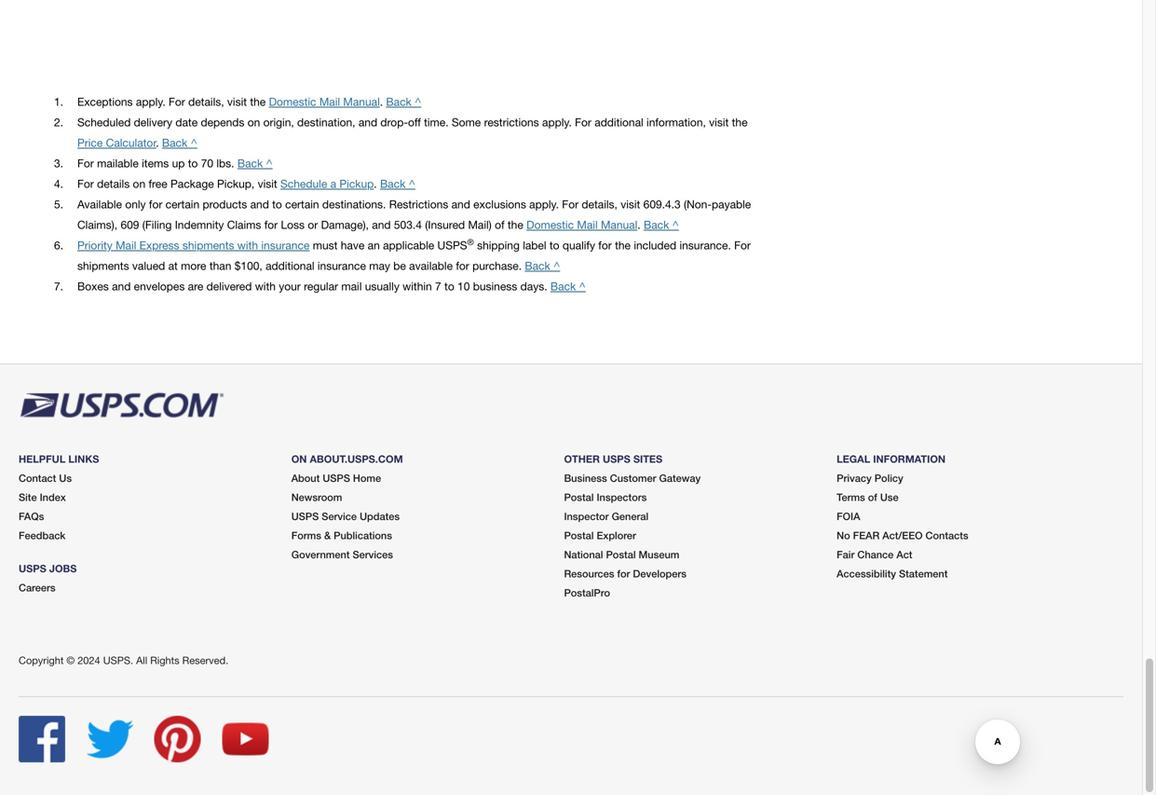 Task type: vqa. For each thing, say whether or not it's contained in the screenshot.
the (square,
no



Task type: locate. For each thing, give the bounding box(es) containing it.
image of twitter social media icon. image
[[86, 717, 133, 762]]

mail up destination,
[[320, 95, 340, 108]]

back inside the domestic mail manual . back ^ 6.
[[644, 218, 670, 231]]

foia
[[837, 510, 861, 523]]

. up items
[[156, 136, 159, 149]]

2 vertical spatial apply.
[[530, 198, 559, 211]]

609.4.3
[[644, 198, 681, 211]]

details, up depends
[[188, 95, 224, 108]]

1 horizontal spatial on
[[248, 116, 260, 129]]

1 vertical spatial manual
[[601, 218, 638, 231]]

for down price
[[77, 157, 94, 170]]

1 horizontal spatial insurance
[[318, 259, 366, 272]]

^ inside for details on free package pickup, visit schedule a pickup . back ^ 5.
[[409, 177, 416, 190]]

rights
[[150, 654, 180, 667]]

apply. inside available only for certain products and to certain destinations. restrictions and exclusions apply. for details, visit 609.4.3 (non-payable claims), 609 (filing indemnity claims for loss or damage), and 503.4 (insured mail) of the
[[530, 198, 559, 211]]

apply. up delivery on the top left of page
[[136, 95, 166, 108]]

drop-
[[381, 116, 408, 129]]

postal
[[564, 491, 594, 503], [564, 530, 594, 542], [606, 549, 636, 561]]

delivery
[[134, 116, 172, 129]]

. up drop-
[[380, 95, 383, 108]]

for inside other usps sites business customer gateway postal inspectors inspector general postal explorer national postal museum resources for developers postalpro
[[618, 568, 630, 580]]

details, up qualify
[[582, 198, 618, 211]]

pickup,
[[217, 177, 255, 190]]

^ right purchase. on the top left
[[554, 259, 560, 272]]

for right qualify
[[599, 239, 612, 252]]

site index link
[[19, 491, 66, 503]]

back ^ link down 609.4.3
[[644, 218, 679, 231]]

the inside scheduled delivery date depends on origin, destination, and drop-off time. some restrictions apply. for additional information, visit the price calculator . back ^ 3.
[[732, 116, 748, 129]]

^ up restrictions
[[409, 177, 416, 190]]

6. link
[[54, 235, 63, 256]]

visit right information,
[[709, 116, 729, 129]]

back
[[386, 95, 412, 108], [162, 136, 188, 149], [238, 157, 263, 170], [380, 177, 406, 190], [644, 218, 670, 231], [525, 259, 551, 272], [551, 280, 576, 293]]

back inside scheduled delivery date depends on origin, destination, and drop-off time. some restrictions apply. for additional information, visit the price calculator . back ^ 3.
[[162, 136, 188, 149]]

certain down schedule at the top left of page
[[285, 198, 319, 211]]

on inside for details on free package pickup, visit schedule a pickup . back ^ 5.
[[133, 177, 146, 190]]

for up date on the top of page
[[169, 95, 185, 108]]

0 vertical spatial shipments
[[183, 239, 234, 252]]

manual
[[343, 95, 380, 108], [601, 218, 638, 231]]

back ^ link up pickup,
[[238, 157, 273, 170]]

newsroom
[[291, 491, 342, 503]]

1 vertical spatial mail
[[577, 218, 598, 231]]

within
[[403, 280, 432, 293]]

the up origin,
[[250, 95, 266, 108]]

postal down 'business'
[[564, 491, 594, 503]]

0 horizontal spatial domestic mail manual link
[[269, 95, 380, 108]]

1 horizontal spatial mail
[[320, 95, 340, 108]]

to up loss
[[272, 198, 282, 211]]

mail inside "priority mail express shipments with insurance must have an applicable usps ® shipping label to qualify for the included insurance. for shipments valued at more than $100, additional insurance may be available for purchase."
[[116, 239, 136, 252]]

5. link
[[54, 194, 63, 214]]

the
[[250, 95, 266, 108], [732, 116, 748, 129], [508, 218, 524, 231], [615, 239, 631, 252]]

visit left 609.4.3
[[621, 198, 641, 211]]

some
[[452, 116, 481, 129]]

back up included
[[644, 218, 670, 231]]

for inside "priority mail express shipments with insurance must have an applicable usps ® shipping label to qualify for the included insurance. for shipments valued at more than $100, additional insurance may be available for purchase."
[[735, 239, 751, 252]]

boxes and envelopes are delivered with your regular mail usually within 7 to 10 business days. back ^
[[77, 280, 586, 293]]

1 vertical spatial additional
[[266, 259, 315, 272]]

domestic mail manual link up destination,
[[269, 95, 380, 108]]

visit up depends
[[227, 95, 247, 108]]

1 horizontal spatial domestic
[[527, 218, 574, 231]]

domestic up label
[[527, 218, 574, 231]]

1 horizontal spatial of
[[868, 491, 878, 503]]

manual up included
[[601, 218, 638, 231]]

apply. up label
[[530, 198, 559, 211]]

3. link
[[54, 153, 63, 173]]

visit right pickup,
[[258, 177, 277, 190]]

with left your
[[255, 280, 276, 293]]

domestic mail manual link
[[269, 95, 380, 108], [527, 218, 638, 231]]

0 vertical spatial additional
[[595, 116, 644, 129]]

the down exclusions
[[508, 218, 524, 231]]

loss
[[281, 218, 305, 231]]

1 vertical spatial shipments
[[77, 259, 129, 272]]

1 vertical spatial on
[[133, 177, 146, 190]]

back ^ link up restrictions
[[380, 177, 416, 190]]

domestic mail manual link up qualify
[[527, 218, 638, 231]]

service
[[322, 510, 357, 523]]

apply. right restrictions
[[542, 116, 572, 129]]

us
[[59, 472, 72, 484]]

. inside the domestic mail manual . back ^ 6.
[[638, 218, 641, 231]]

. up included
[[638, 218, 641, 231]]

on
[[291, 453, 307, 465]]

mail down 609
[[116, 239, 136, 252]]

jobs
[[49, 562, 77, 575]]

^ inside back ^ 7.
[[554, 259, 560, 272]]

domestic inside the domestic mail manual . back ^ 6.
[[527, 218, 574, 231]]

mail up qualify
[[577, 218, 598, 231]]

. up destinations.
[[374, 177, 377, 190]]

^ down 609.4.3
[[673, 218, 679, 231]]

of left use
[[868, 491, 878, 503]]

back right days.
[[551, 280, 576, 293]]

to right label
[[550, 239, 560, 252]]

careers link
[[19, 582, 56, 594]]

^ up the off
[[415, 95, 422, 108]]

1 horizontal spatial details,
[[582, 198, 618, 211]]

for inside "for mailable items up to 70 lbs. back ^ 4."
[[77, 157, 94, 170]]

0 vertical spatial on
[[248, 116, 260, 129]]

0 horizontal spatial of
[[495, 218, 505, 231]]

links
[[68, 453, 99, 465]]

mail inside exceptions apply. for details, visit the domestic mail manual . back ^ 2.
[[320, 95, 340, 108]]

insurance up mail
[[318, 259, 366, 272]]

1 vertical spatial details,
[[582, 198, 618, 211]]

the right information,
[[732, 116, 748, 129]]

to inside "priority mail express shipments with insurance must have an applicable usps ® shipping label to qualify for the included insurance. for shipments valued at more than $100, additional insurance may be available for purchase."
[[550, 239, 560, 252]]

^ inside exceptions apply. for details, visit the domestic mail manual . back ^ 2.
[[415, 95, 422, 108]]

0 horizontal spatial details,
[[188, 95, 224, 108]]

explorer
[[597, 530, 636, 542]]

1 vertical spatial domestic mail manual link
[[527, 218, 638, 231]]

back inside "for mailable items up to 70 lbs. back ^ 4."
[[238, 157, 263, 170]]

site
[[19, 491, 37, 503]]

image of pinterest social media icon. image
[[154, 716, 201, 763]]

postal up resources for developers link
[[606, 549, 636, 561]]

1 vertical spatial of
[[868, 491, 878, 503]]

^ down date on the top of page
[[191, 136, 197, 149]]

0 horizontal spatial additional
[[266, 259, 315, 272]]

^ inside scheduled delivery date depends on origin, destination, and drop-off time. some restrictions apply. for additional information, visit the price calculator . back ^ 3.
[[191, 136, 197, 149]]

the left included
[[615, 239, 631, 252]]

. inside exceptions apply. for details, visit the domestic mail manual . back ^ 2.
[[380, 95, 383, 108]]

usually
[[365, 280, 400, 293]]

on left free
[[133, 177, 146, 190]]

feedback link
[[19, 530, 66, 542]]

domestic inside exceptions apply. for details, visit the domestic mail manual . back ^ 2.
[[269, 95, 316, 108]]

0 vertical spatial manual
[[343, 95, 380, 108]]

with up $100,
[[237, 239, 258, 252]]

visit inside scheduled delivery date depends on origin, destination, and drop-off time. some restrictions apply. for additional information, visit the price calculator . back ^ 3.
[[709, 116, 729, 129]]

mailable
[[97, 157, 139, 170]]

about usps home link
[[291, 472, 381, 484]]

details, inside exceptions apply. for details, visit the domestic mail manual . back ^ 2.
[[188, 95, 224, 108]]

developers
[[633, 568, 687, 580]]

^
[[415, 95, 422, 108], [191, 136, 197, 149], [266, 157, 273, 170], [409, 177, 416, 190], [673, 218, 679, 231], [554, 259, 560, 272], [579, 280, 586, 293]]

back ^ link down label
[[525, 259, 560, 272]]

0 vertical spatial mail
[[320, 95, 340, 108]]

0 horizontal spatial insurance
[[261, 239, 310, 252]]

manual inside the domestic mail manual . back ^ 6.
[[601, 218, 638, 231]]

additional up your
[[266, 259, 315, 272]]

usps down (insured
[[438, 239, 467, 252]]

more
[[181, 259, 206, 272]]

postal inspectors link
[[564, 491, 647, 503]]

act/eeo
[[883, 530, 923, 542]]

and up claims
[[250, 198, 269, 211]]

0 vertical spatial with
[[237, 239, 258, 252]]

for details on free package pickup, visit schedule a pickup . back ^ 5.
[[54, 177, 416, 211]]

for right restrictions
[[575, 116, 592, 129]]

postal up national
[[564, 530, 594, 542]]

0 vertical spatial of
[[495, 218, 505, 231]]

package
[[171, 177, 214, 190]]

1 certain from the left
[[166, 198, 200, 211]]

on inside scheduled delivery date depends on origin, destination, and drop-off time. some restrictions apply. for additional information, visit the price calculator . back ^ 3.
[[248, 116, 260, 129]]

1 vertical spatial insurance
[[318, 259, 366, 272]]

0 vertical spatial insurance
[[261, 239, 310, 252]]

certain down package
[[166, 198, 200, 211]]

domestic up origin,
[[269, 95, 316, 108]]

back inside exceptions apply. for details, visit the domestic mail manual . back ^ 2.
[[386, 95, 412, 108]]

2 certain from the left
[[285, 198, 319, 211]]

shipments
[[183, 239, 234, 252], [77, 259, 129, 272]]

for up available on the left
[[77, 177, 94, 190]]

resources for developers link
[[564, 568, 687, 580]]

delivered
[[207, 280, 252, 293]]

claims),
[[77, 218, 118, 231]]

the inside exceptions apply. for details, visit the domestic mail manual . back ^ 2.
[[250, 95, 266, 108]]

pickup
[[340, 177, 374, 190]]

manual up destination,
[[343, 95, 380, 108]]

free
[[149, 177, 167, 190]]

usps up business customer gateway link
[[603, 453, 631, 465]]

insurance down loss
[[261, 239, 310, 252]]

national
[[564, 549, 603, 561]]

legal information privacy policy terms of use foia no fear act/eeo contacts fair chance act accessibility statement
[[837, 453, 969, 580]]

national postal museum link
[[564, 549, 680, 561]]

on left origin,
[[248, 116, 260, 129]]

0 horizontal spatial domestic
[[269, 95, 316, 108]]

1 vertical spatial domestic
[[527, 218, 574, 231]]

back inside for details on free package pickup, visit schedule a pickup . back ^ 5.
[[380, 177, 406, 190]]

1 horizontal spatial shipments
[[183, 239, 234, 252]]

with inside "priority mail express shipments with insurance must have an applicable usps ® shipping label to qualify for the included insurance. for shipments valued at more than $100, additional insurance may be available for purchase."
[[237, 239, 258, 252]]

purchase.
[[473, 259, 522, 272]]

back ^ link up "up"
[[162, 136, 197, 149]]

other
[[564, 453, 600, 465]]

payable
[[712, 198, 751, 211]]

2 vertical spatial mail
[[116, 239, 136, 252]]

for right insurance.
[[735, 239, 751, 252]]

0 horizontal spatial on
[[133, 177, 146, 190]]

to inside "for mailable items up to 70 lbs. back ^ 4."
[[188, 157, 198, 170]]

must
[[313, 239, 338, 252]]

to left 70
[[188, 157, 198, 170]]

shipments down indemnity
[[183, 239, 234, 252]]

and right boxes
[[112, 280, 131, 293]]

back right lbs.
[[238, 157, 263, 170]]

back ^ 7.
[[54, 259, 560, 293]]

1.
[[54, 95, 63, 108]]

mail inside the domestic mail manual . back ^ 6.
[[577, 218, 598, 231]]

for inside available only for certain products and to certain destinations. restrictions and exclusions apply. for details, visit 609.4.3 (non-payable claims), 609 (filing indemnity claims for loss or damage), and 503.4 (insured mail) of the
[[562, 198, 579, 211]]

additional left information,
[[595, 116, 644, 129]]

of inside legal information privacy policy terms of use foia no fear act/eeo contacts fair chance act accessibility statement
[[868, 491, 878, 503]]

^ down qualify
[[579, 280, 586, 293]]

for inside for details on free package pickup, visit schedule a pickup . back ^ 5.
[[77, 177, 94, 190]]

image of youtube social media icon. image
[[222, 723, 269, 756]]

0 vertical spatial postal
[[564, 491, 594, 503]]

priority mail express shipments with insurance link
[[77, 239, 310, 252]]

^ down origin,
[[266, 157, 273, 170]]

1 horizontal spatial additional
[[595, 116, 644, 129]]

^ inside the domestic mail manual . back ^ 6.
[[673, 218, 679, 231]]

1 horizontal spatial certain
[[285, 198, 319, 211]]

0 horizontal spatial certain
[[166, 198, 200, 211]]

usps up careers
[[19, 562, 46, 575]]

for right only
[[149, 198, 162, 211]]

0 vertical spatial apply.
[[136, 95, 166, 108]]

0 horizontal spatial manual
[[343, 95, 380, 108]]

for left loss
[[264, 218, 278, 231]]

for up qualify
[[562, 198, 579, 211]]

back up drop-
[[386, 95, 412, 108]]

accessibility statement link
[[837, 568, 948, 580]]

mail for domestic mail manual . back ^ 6.
[[577, 218, 598, 231]]

back down label
[[525, 259, 551, 272]]

details,
[[188, 95, 224, 108], [582, 198, 618, 211]]

2 horizontal spatial mail
[[577, 218, 598, 231]]

1 horizontal spatial manual
[[601, 218, 638, 231]]

503.4
[[394, 218, 422, 231]]

usps service updates link
[[291, 510, 400, 523]]

and left drop-
[[359, 116, 378, 129]]

2 vertical spatial postal
[[606, 549, 636, 561]]

1 vertical spatial apply.
[[542, 116, 572, 129]]

2.
[[54, 116, 63, 129]]

inspector general link
[[564, 510, 649, 523]]

back up restrictions
[[380, 177, 406, 190]]

mail for priority mail express shipments with insurance must have an applicable usps ® shipping label to qualify for the included insurance. for shipments valued at more than $100, additional insurance may be available for purchase.
[[116, 239, 136, 252]]

have
[[341, 239, 365, 252]]

for down national postal museum link
[[618, 568, 630, 580]]

priority
[[77, 239, 113, 252]]

back ^ link
[[386, 95, 422, 108], [162, 136, 197, 149], [238, 157, 273, 170], [380, 177, 416, 190], [644, 218, 679, 231], [525, 259, 560, 272], [551, 280, 586, 293]]

policy
[[875, 472, 904, 484]]

®
[[467, 237, 474, 247]]

usps up forms
[[291, 510, 319, 523]]

(non-
[[684, 198, 712, 211]]

back ^ link right days.
[[551, 280, 586, 293]]

on about.usps.com about usps home newsroom usps service updates forms & publications government services
[[291, 453, 403, 561]]

valued
[[132, 259, 165, 272]]

time.
[[424, 116, 449, 129]]

0 vertical spatial domestic
[[269, 95, 316, 108]]

newsroom link
[[291, 491, 342, 503]]

0 horizontal spatial mail
[[116, 239, 136, 252]]

back up "up"
[[162, 136, 188, 149]]

0 vertical spatial details,
[[188, 95, 224, 108]]

6.
[[54, 239, 63, 252]]

days.
[[521, 280, 548, 293]]

reserved.
[[182, 654, 229, 667]]

of right mail)
[[495, 218, 505, 231]]

shipments down priority
[[77, 259, 129, 272]]

available
[[409, 259, 453, 272]]

.
[[380, 95, 383, 108], [156, 136, 159, 149], [374, 177, 377, 190], [638, 218, 641, 231]]



Task type: describe. For each thing, give the bounding box(es) containing it.
fear
[[853, 530, 880, 542]]

statement
[[899, 568, 948, 580]]

image of facebook social media icon. image
[[19, 716, 65, 763]]

damage),
[[321, 218, 369, 231]]

usps up newsroom link
[[323, 472, 350, 484]]

usps jobs careers
[[19, 562, 77, 594]]

be
[[394, 259, 406, 272]]

feedback
[[19, 530, 66, 542]]

usps inside "priority mail express shipments with insurance must have an applicable usps ® shipping label to qualify for the included insurance. for shipments valued at more than $100, additional insurance may be available for purchase."
[[438, 239, 467, 252]]

0 vertical spatial domestic mail manual link
[[269, 95, 380, 108]]

careers
[[19, 582, 56, 594]]

fair chance act link
[[837, 549, 913, 561]]

apply. inside exceptions apply. for details, visit the domestic mail manual . back ^ 2.
[[136, 95, 166, 108]]

and inside scheduled delivery date depends on origin, destination, and drop-off time. some restrictions apply. for additional information, visit the price calculator . back ^ 3.
[[359, 116, 378, 129]]

products
[[203, 198, 247, 211]]

additional inside scheduled delivery date depends on origin, destination, and drop-off time. some restrictions apply. for additional information, visit the price calculator . back ^ 3.
[[595, 116, 644, 129]]

for inside scheduled delivery date depends on origin, destination, and drop-off time. some restrictions apply. for additional information, visit the price calculator . back ^ 3.
[[575, 116, 592, 129]]

postal explorer link
[[564, 530, 636, 542]]

contact
[[19, 472, 56, 484]]

label
[[523, 239, 547, 252]]

insurance.
[[680, 239, 731, 252]]

0 horizontal spatial shipments
[[77, 259, 129, 272]]

date
[[176, 116, 198, 129]]

1 vertical spatial postal
[[564, 530, 594, 542]]

. inside for details on free package pickup, visit schedule a pickup . back ^ 5.
[[374, 177, 377, 190]]

gateway
[[659, 472, 701, 484]]

visit inside exceptions apply. for details, visit the domestic mail manual . back ^ 2.
[[227, 95, 247, 108]]

usps inside usps jobs careers
[[19, 562, 46, 575]]

your
[[279, 280, 301, 293]]

4. link
[[54, 173, 63, 194]]

privacy policy link
[[837, 472, 904, 484]]

inspectors
[[597, 491, 647, 503]]

all
[[136, 654, 147, 667]]

and up an
[[372, 218, 391, 231]]

calculator
[[106, 136, 156, 149]]

museum
[[639, 549, 680, 561]]

exceptions apply. for details, visit the domestic mail manual . back ^ 2.
[[54, 95, 422, 129]]

about
[[291, 472, 320, 484]]

helpful links
[[19, 453, 99, 465]]

resources
[[564, 568, 615, 580]]

express
[[139, 239, 179, 252]]

destination,
[[297, 116, 356, 129]]

accessibility
[[837, 568, 897, 580]]

for up 10
[[456, 259, 470, 272]]

price
[[77, 136, 103, 149]]

terms of use link
[[837, 491, 899, 503]]

. inside scheduled delivery date depends on origin, destination, and drop-off time. some restrictions apply. for additional information, visit the price calculator . back ^ 3.
[[156, 136, 159, 149]]

visit inside for details on free package pickup, visit schedule a pickup . back ^ 5.
[[258, 177, 277, 190]]

domestic mail manual . back ^ 6.
[[54, 218, 679, 252]]

usps.
[[103, 654, 133, 667]]

manual inside exceptions apply. for details, visit the domestic mail manual . back ^ 2.
[[343, 95, 380, 108]]

government
[[291, 549, 350, 561]]

may
[[369, 259, 390, 272]]

faqs link
[[19, 510, 44, 523]]

exceptions
[[77, 95, 133, 108]]

forms & publications link
[[291, 530, 392, 542]]

contact us site index faqs feedback
[[19, 472, 72, 542]]

a
[[331, 177, 337, 190]]

services
[[353, 549, 393, 561]]

visit inside available only for certain products and to certain destinations. restrictions and exclusions apply. for details, visit 609.4.3 (non-payable claims), 609 (filing indemnity claims for loss or damage), and 503.4 (insured mail) of the
[[621, 198, 641, 211]]

$100,
[[235, 259, 263, 272]]

&
[[324, 530, 331, 542]]

7.
[[54, 280, 63, 293]]

4.
[[54, 177, 63, 190]]

regular
[[304, 280, 338, 293]]

the inside available only for certain products and to certain destinations. restrictions and exclusions apply. for details, visit 609.4.3 (non-payable claims), 609 (filing indemnity claims for loss or damage), and 503.4 (insured mail) of the
[[508, 218, 524, 231]]

1 vertical spatial with
[[255, 280, 276, 293]]

7. link
[[54, 276, 63, 297]]

shipping
[[477, 239, 520, 252]]

details
[[97, 177, 130, 190]]

off
[[408, 116, 421, 129]]

terms
[[837, 491, 866, 503]]

609
[[121, 218, 139, 231]]

price calculator link
[[77, 136, 156, 149]]

faqs
[[19, 510, 44, 523]]

the inside "priority mail express shipments with insurance must have an applicable usps ® shipping label to qualify for the included insurance. for shipments valued at more than $100, additional insurance may be available for purchase."
[[615, 239, 631, 252]]

of inside available only for certain products and to certain destinations. restrictions and exclusions apply. for details, visit 609.4.3 (non-payable claims), 609 (filing indemnity claims for loss or damage), and 503.4 (insured mail) of the
[[495, 218, 505, 231]]

contact us link
[[19, 472, 72, 484]]

2. link
[[54, 112, 63, 132]]

back ^ link up drop-
[[386, 95, 422, 108]]

copyright © 2024 usps.  all rights reserved.
[[19, 654, 229, 667]]

apply. inside scheduled delivery date depends on origin, destination, and drop-off time. some restrictions apply. for additional information, visit the price calculator . back ^ 3.
[[542, 116, 572, 129]]

helpful
[[19, 453, 66, 465]]

for inside exceptions apply. for details, visit the domestic mail manual . back ^ 2.
[[169, 95, 185, 108]]

only
[[125, 198, 146, 211]]

back inside back ^ 7.
[[525, 259, 551, 272]]

3.
[[54, 157, 63, 170]]

up
[[172, 157, 185, 170]]

additional inside "priority mail express shipments with insurance must have an applicable usps ® shipping label to qualify for the included insurance. for shipments valued at more than $100, additional insurance may be available for purchase."
[[266, 259, 315, 272]]

business
[[564, 472, 607, 484]]

to inside available only for certain products and to certain destinations. restrictions and exclusions apply. for details, visit 609.4.3 (non-payable claims), 609 (filing indemnity claims for loss or damage), and 503.4 (insured mail) of the
[[272, 198, 282, 211]]

home
[[353, 472, 381, 484]]

customer
[[610, 472, 657, 484]]

publications
[[334, 530, 392, 542]]

^ inside "for mailable items up to 70 lbs. back ^ 4."
[[266, 157, 273, 170]]

postalpro
[[564, 587, 610, 599]]

business customer gateway link
[[564, 472, 701, 484]]

information
[[874, 453, 946, 465]]

information,
[[647, 116, 706, 129]]

envelopes
[[134, 280, 185, 293]]

than
[[210, 259, 232, 272]]

available only for certain products and to certain destinations. restrictions and exclusions apply. for details, visit 609.4.3 (non-payable claims), 609 (filing indemnity claims for loss or damage), and 503.4 (insured mail) of the
[[77, 198, 751, 231]]

postalpro link
[[564, 587, 610, 599]]

1 horizontal spatial domestic mail manual link
[[527, 218, 638, 231]]

details, inside available only for certain products and to certain destinations. restrictions and exclusions apply. for details, visit 609.4.3 (non-payable claims), 609 (filing indemnity claims for loss or damage), and 503.4 (insured mail) of the
[[582, 198, 618, 211]]

and up (insured
[[452, 198, 471, 211]]

boxes
[[77, 280, 109, 293]]

an
[[368, 239, 380, 252]]

included
[[634, 239, 677, 252]]

origin,
[[263, 116, 294, 129]]

to right 7
[[445, 280, 455, 293]]

usps inside other usps sites business customer gateway postal inspectors inspector general postal explorer national postal museum resources for developers postalpro
[[603, 453, 631, 465]]

10
[[458, 280, 470, 293]]

index
[[40, 491, 66, 503]]

lbs.
[[217, 157, 234, 170]]

restrictions
[[484, 116, 539, 129]]



